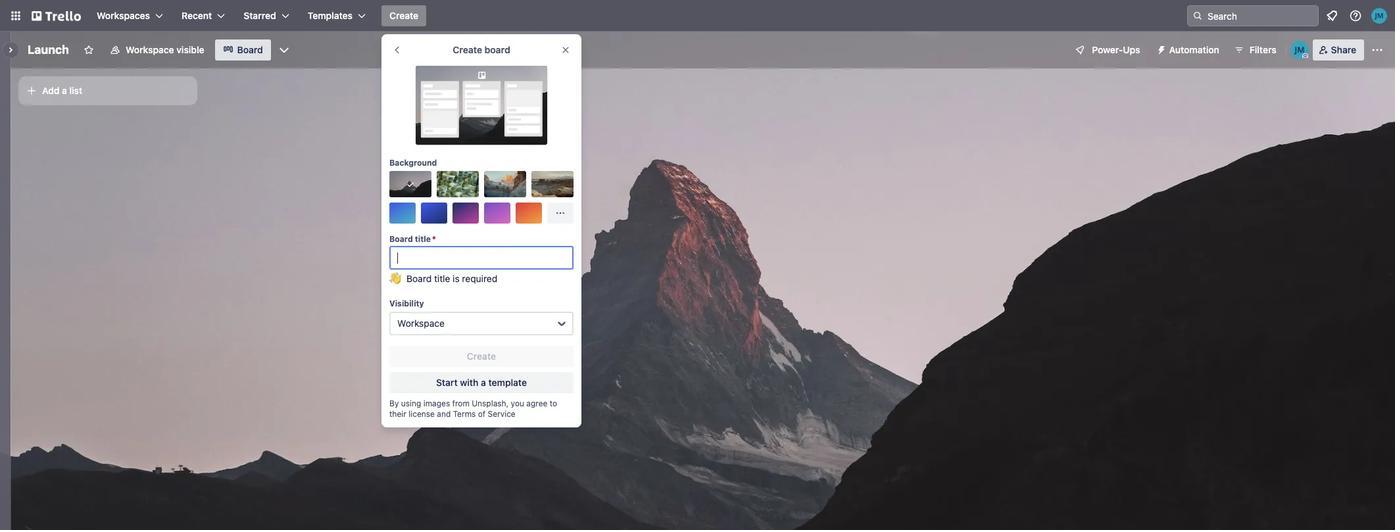 Task type: vqa. For each thing, say whether or not it's contained in the screenshot.
Workspace visible
yes



Task type: describe. For each thing, give the bounding box(es) containing it.
list
[[69, 85, 82, 96]]

workspace for workspace visible
[[126, 44, 174, 55]]

workspaces
[[97, 10, 150, 21]]

visibility
[[390, 299, 424, 309]]

share
[[1332, 44, 1357, 55]]

workspaces button
[[89, 5, 171, 26]]

is
[[453, 273, 460, 284]]

automation button
[[1151, 39, 1228, 61]]

add a list button
[[18, 76, 197, 105]]

agree
[[527, 399, 548, 409]]

service
[[488, 409, 516, 419]]

background
[[390, 158, 437, 168]]

👋
[[390, 273, 401, 284]]

sm image
[[1151, 39, 1170, 58]]

custom image image
[[405, 179, 416, 190]]

board for board
[[237, 44, 263, 55]]

switch to… image
[[9, 9, 22, 22]]

with
[[460, 377, 479, 388]]

templates
[[308, 10, 353, 21]]

*
[[432, 234, 436, 244]]

using
[[401, 399, 421, 409]]

license link
[[409, 409, 435, 419]]

show menu image
[[1371, 43, 1385, 57]]

add
[[42, 85, 60, 96]]

by using images from unsplash, you agree to their
[[390, 399, 557, 419]]

board link
[[215, 39, 271, 61]]

workspace visible button
[[102, 39, 212, 61]]

start with a template
[[436, 377, 527, 388]]

back to home image
[[32, 5, 81, 26]]

filters button
[[1230, 39, 1281, 61]]

power-ups
[[1093, 44, 1141, 55]]

1 vertical spatial jeremy miller (jeremymiller198) image
[[1291, 41, 1309, 59]]

template
[[489, 377, 527, 388]]

starred
[[244, 10, 276, 21]]

terms
[[453, 409, 476, 419]]

by
[[390, 399, 399, 409]]

start
[[436, 377, 458, 388]]

wave image
[[390, 272, 401, 291]]

create button inside primary element
[[382, 5, 427, 26]]

Search field
[[1204, 6, 1319, 26]]

workspace for workspace
[[397, 318, 445, 329]]

return to previous screen image
[[392, 45, 403, 55]]

add a list
[[42, 85, 82, 96]]

0 horizontal spatial title
[[415, 234, 431, 244]]

this member is an admin of this board. image
[[1303, 53, 1309, 59]]

board for board title *
[[390, 234, 413, 244]]

visible
[[177, 44, 204, 55]]

star or unstar board image
[[84, 45, 94, 55]]

filters
[[1250, 44, 1277, 55]]

recent button
[[174, 5, 233, 26]]



Task type: locate. For each thing, give the bounding box(es) containing it.
a right with
[[481, 377, 486, 388]]

board
[[237, 44, 263, 55], [390, 234, 413, 244], [407, 273, 432, 284]]

0 vertical spatial create button
[[382, 5, 427, 26]]

board left customize views image
[[237, 44, 263, 55]]

2 vertical spatial board
[[407, 273, 432, 284]]

0 notifications image
[[1325, 8, 1341, 24]]

board right 👋
[[407, 273, 432, 284]]

1 vertical spatial board
[[390, 234, 413, 244]]

unsplash,
[[472, 399, 509, 409]]

create inside primary element
[[390, 10, 419, 21]]

title left the is on the left
[[434, 273, 450, 284]]

0 horizontal spatial workspace
[[126, 44, 174, 55]]

images
[[424, 399, 450, 409]]

ups
[[1124, 44, 1141, 55]]

create
[[390, 10, 419, 21], [453, 44, 482, 55], [467, 351, 496, 362]]

to
[[550, 399, 557, 409]]

👋 board title is required
[[390, 273, 498, 284]]

0 horizontal spatial jeremy miller (jeremymiller198) image
[[1291, 41, 1309, 59]]

1 horizontal spatial a
[[481, 377, 486, 388]]

create up return to previous screen icon
[[390, 10, 419, 21]]

share button
[[1313, 39, 1365, 61]]

workspace visible
[[126, 44, 204, 55]]

customize views image
[[278, 43, 291, 57]]

recent
[[182, 10, 212, 21]]

0 vertical spatial title
[[415, 234, 431, 244]]

create button up start with a template
[[390, 346, 574, 367]]

you
[[511, 399, 524, 409]]

title left *
[[415, 234, 431, 244]]

1 vertical spatial create
[[453, 44, 482, 55]]

0 vertical spatial board
[[237, 44, 263, 55]]

1 vertical spatial create button
[[390, 346, 574, 367]]

board left *
[[390, 234, 413, 244]]

workspace inside 'button'
[[126, 44, 174, 55]]

templates button
[[300, 5, 374, 26]]

Board name text field
[[21, 39, 76, 61]]

primary element
[[0, 0, 1396, 32]]

1 horizontal spatial workspace
[[397, 318, 445, 329]]

start with a template button
[[390, 372, 574, 394]]

search image
[[1193, 11, 1204, 21]]

jeremy miller (jeremymiller198) image
[[1372, 8, 1388, 24], [1291, 41, 1309, 59]]

create for create button to the bottom
[[467, 351, 496, 362]]

workspace down 'workspaces' popup button
[[126, 44, 174, 55]]

0 vertical spatial a
[[62, 85, 67, 96]]

None text field
[[390, 246, 574, 270]]

a left "list"
[[62, 85, 67, 96]]

license
[[409, 409, 435, 419]]

1 horizontal spatial jeremy miller (jeremymiller198) image
[[1372, 8, 1388, 24]]

license and terms of service
[[409, 409, 516, 419]]

background element
[[390, 171, 574, 224]]

close popover image
[[561, 45, 571, 55]]

0 vertical spatial jeremy miller (jeremymiller198) image
[[1372, 8, 1388, 24]]

create board
[[453, 44, 510, 55]]

automation
[[1170, 44, 1220, 55]]

power-
[[1093, 44, 1124, 55]]

create button
[[382, 5, 427, 26], [390, 346, 574, 367]]

jeremy miller (jeremymiller198) image right filters
[[1291, 41, 1309, 59]]

0 vertical spatial workspace
[[126, 44, 174, 55]]

1 vertical spatial workspace
[[397, 318, 445, 329]]

create up start with a template
[[467, 351, 496, 362]]

1 vertical spatial title
[[434, 273, 450, 284]]

title
[[415, 234, 431, 244], [434, 273, 450, 284]]

open information menu image
[[1350, 9, 1363, 22]]

jeremy miller (jeremymiller198) image right open information menu image
[[1372, 8, 1388, 24]]

1 vertical spatial a
[[481, 377, 486, 388]]

terms of service link
[[453, 409, 516, 419]]

from
[[452, 399, 470, 409]]

workspace down "visibility" at the bottom
[[397, 318, 445, 329]]

create button up return to previous screen icon
[[382, 5, 427, 26]]

0 vertical spatial create
[[390, 10, 419, 21]]

starred button
[[236, 5, 297, 26]]

board
[[485, 44, 510, 55]]

power-ups button
[[1066, 39, 1149, 61]]

1 horizontal spatial title
[[434, 273, 450, 284]]

their
[[390, 409, 407, 419]]

2 vertical spatial create
[[467, 351, 496, 362]]

create for create board
[[453, 44, 482, 55]]

0 horizontal spatial a
[[62, 85, 67, 96]]

launch
[[28, 43, 69, 57]]

and
[[437, 409, 451, 419]]

a
[[62, 85, 67, 96], [481, 377, 486, 388]]

board title *
[[390, 234, 436, 244]]

of
[[478, 409, 486, 419]]

required
[[462, 273, 498, 284]]

create left board
[[453, 44, 482, 55]]

workspace
[[126, 44, 174, 55], [397, 318, 445, 329]]



